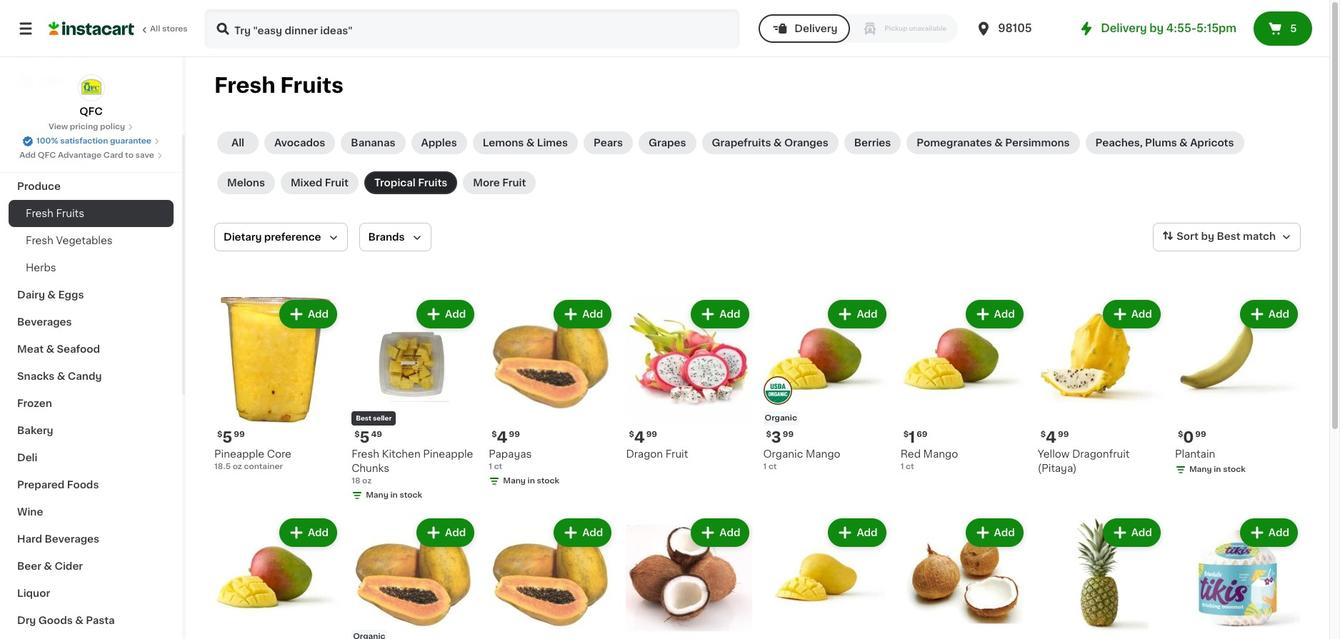 Task type: locate. For each thing, give the bounding box(es) containing it.
1 horizontal spatial many in stock
[[503, 477, 560, 485]]

0 vertical spatial best
[[1217, 232, 1241, 242]]

limes
[[537, 138, 568, 148]]

99 inside $ 5 99
[[234, 431, 245, 439]]

delivery button
[[759, 14, 851, 43]]

satisfaction
[[60, 137, 108, 145]]

$ left 49 on the bottom of page
[[354, 431, 360, 439]]

oz right 18.5
[[233, 463, 242, 471]]

0 vertical spatial qfc
[[79, 106, 103, 116]]

1 horizontal spatial in
[[528, 477, 535, 485]]

0 horizontal spatial 4
[[497, 430, 508, 445]]

0 vertical spatial oz
[[233, 463, 242, 471]]

pomegranates & persimmons
[[917, 138, 1070, 148]]

99 up the dragon fruit
[[646, 431, 657, 439]]

4
[[497, 430, 508, 445], [634, 430, 645, 445], [1046, 430, 1057, 445]]

all for all stores
[[150, 25, 160, 33]]

0 horizontal spatial qfc
[[38, 151, 56, 159]]

5 99 from the left
[[1058, 431, 1069, 439]]

delivery inside 'link'
[[1101, 23, 1147, 34]]

8 $ from the left
[[1178, 431, 1183, 439]]

delivery for delivery by 4:55-5:15pm
[[1101, 23, 1147, 34]]

in down papayas 1 ct
[[528, 477, 535, 485]]

& right plums
[[1180, 138, 1188, 148]]

save
[[135, 151, 154, 159]]

all
[[150, 25, 160, 33], [231, 138, 244, 148]]

goods
[[38, 616, 73, 626]]

4 99 from the left
[[783, 431, 794, 439]]

delivery by 4:55-5:15pm
[[1101, 23, 1237, 34]]

1 vertical spatial organic
[[763, 450, 803, 460]]

fresh fruits up avocados link
[[214, 75, 344, 96]]

0 horizontal spatial pineapple
[[214, 450, 264, 460]]

herbs
[[26, 263, 56, 273]]

0 vertical spatial fruits
[[280, 75, 344, 96]]

2 vertical spatial stock
[[400, 492, 422, 500]]

100% satisfaction guarantee
[[37, 137, 151, 145]]

2 horizontal spatial fruit
[[666, 450, 688, 460]]

1 horizontal spatial ct
[[769, 463, 777, 471]]

$ up yellow
[[1041, 431, 1046, 439]]

1 $ 4 99 from the left
[[492, 430, 520, 445]]

service type group
[[759, 14, 958, 43]]

many in stock down plantain
[[1190, 466, 1246, 474]]

99 inside $ 0 99
[[1196, 431, 1206, 439]]

fresh fruits inside 'fresh fruits' link
[[26, 209, 84, 219]]

oz inside the pineapple core 18.5 oz container
[[233, 463, 242, 471]]

dietary preference button
[[214, 223, 348, 252]]

&
[[526, 138, 535, 148], [774, 138, 782, 148], [995, 138, 1003, 148], [1180, 138, 1188, 148], [47, 290, 56, 300], [46, 344, 54, 354], [57, 372, 65, 382], [44, 562, 52, 572], [75, 616, 83, 626]]

$ left 69
[[904, 431, 909, 439]]

99 for plantain
[[1196, 431, 1206, 439]]

2 vertical spatial fruits
[[56, 209, 84, 219]]

1 down $ 3 99
[[763, 463, 767, 471]]

99 for yellow dragonfruit (pitaya)
[[1058, 431, 1069, 439]]

best left seller
[[356, 415, 371, 422]]

2 horizontal spatial many in stock
[[1190, 466, 1246, 474]]

many down papayas 1 ct
[[503, 477, 526, 485]]

1 vertical spatial many
[[503, 477, 526, 485]]

fruits up fresh vegetables
[[56, 209, 84, 219]]

ct down 3
[[769, 463, 777, 471]]

6 99 from the left
[[1196, 431, 1206, 439]]

$ 0 99
[[1178, 430, 1206, 445]]

99 right 0
[[1196, 431, 1206, 439]]

& left oranges on the top right of page
[[774, 138, 782, 148]]

peaches, plums & apricots
[[1096, 138, 1234, 148]]

add inside add qfc advantage card to save link
[[19, 151, 36, 159]]

& left candy
[[57, 372, 65, 382]]

oz right the '18'
[[362, 477, 372, 485]]

2 horizontal spatial many
[[1190, 466, 1212, 474]]

organic down $ 3 99
[[763, 450, 803, 460]]

99 for papayas
[[509, 431, 520, 439]]

ct inside papayas 1 ct
[[494, 463, 502, 471]]

0 horizontal spatial in
[[390, 492, 398, 500]]

dry goods & pasta
[[17, 616, 115, 626]]

$ up papayas
[[492, 431, 497, 439]]

0 horizontal spatial mango
[[806, 450, 841, 460]]

by inside 'link'
[[1150, 23, 1164, 34]]

1 4 from the left
[[497, 430, 508, 445]]

$ up plantain
[[1178, 431, 1183, 439]]

1 down papayas
[[489, 463, 492, 471]]

dragon fruit
[[626, 450, 688, 460]]

many down chunks
[[366, 492, 389, 500]]

preference
[[264, 232, 321, 242]]

organic
[[765, 415, 797, 422], [763, 450, 803, 460]]

$ 4 99 up dragon on the left bottom
[[629, 430, 657, 445]]

$ inside $ 5 99
[[217, 431, 222, 439]]

1 down the red
[[901, 463, 904, 471]]

eggs
[[58, 290, 84, 300]]

$ 4 99 for papayas
[[492, 430, 520, 445]]

melons link
[[217, 171, 275, 194]]

best inside field
[[1217, 232, 1241, 242]]

0 vertical spatial organic
[[765, 415, 797, 422]]

2 horizontal spatial 4
[[1046, 430, 1057, 445]]

1 horizontal spatial many
[[503, 477, 526, 485]]

organic mango 1 ct
[[763, 450, 841, 471]]

dry goods & pasta link
[[9, 607, 174, 634]]

beverages inside 'hard beverages' link
[[45, 534, 99, 544]]

fruits
[[280, 75, 344, 96], [418, 178, 448, 188], [56, 209, 84, 219]]

fruit right dragon on the left bottom
[[666, 450, 688, 460]]

& for limes
[[526, 138, 535, 148]]

1 horizontal spatial fruits
[[280, 75, 344, 96]]

$ inside $ 3 99
[[766, 431, 772, 439]]

add button
[[281, 302, 336, 327], [418, 302, 473, 327], [555, 302, 610, 327], [693, 302, 748, 327], [830, 302, 885, 327], [967, 302, 1022, 327], [1104, 302, 1160, 327], [1242, 302, 1297, 327], [281, 520, 336, 546], [418, 520, 473, 546], [555, 520, 610, 546], [693, 520, 748, 546], [830, 520, 885, 546], [967, 520, 1022, 546], [1104, 520, 1160, 546], [1242, 520, 1297, 546]]

& for seafood
[[46, 344, 54, 354]]

5 for pineapple core
[[222, 430, 232, 445]]

& right beer
[[44, 562, 52, 572]]

2 horizontal spatial $ 4 99
[[1041, 430, 1069, 445]]

$ for pineapple core
[[217, 431, 222, 439]]

by inside field
[[1201, 232, 1215, 242]]

by left 4:55-
[[1150, 23, 1164, 34]]

0 horizontal spatial many
[[366, 492, 389, 500]]

$ for dragon fruit
[[629, 431, 634, 439]]

0 vertical spatial beverages
[[17, 317, 72, 327]]

0 horizontal spatial all
[[150, 25, 160, 33]]

fresh
[[214, 75, 275, 96], [26, 209, 54, 219], [26, 236, 54, 246], [352, 450, 379, 460]]

0 vertical spatial by
[[1150, 23, 1164, 34]]

0 vertical spatial fresh fruits
[[214, 75, 344, 96]]

99 for organic mango
[[783, 431, 794, 439]]

$ inside $ 5 49
[[354, 431, 360, 439]]

fruits up avocados
[[280, 75, 344, 96]]

lemons & limes
[[483, 138, 568, 148]]

best
[[1217, 232, 1241, 242], [356, 415, 371, 422]]

18
[[352, 477, 360, 485]]

beer & cider link
[[9, 553, 174, 580]]

organic for organic
[[765, 415, 797, 422]]

fresh up chunks
[[352, 450, 379, 460]]

1 horizontal spatial fresh fruits
[[214, 75, 344, 96]]

1 vertical spatial beverages
[[45, 534, 99, 544]]

100%
[[37, 137, 58, 145]]

beverages link
[[9, 309, 174, 336]]

frozen
[[17, 399, 52, 409]]

qfc
[[79, 106, 103, 116], [38, 151, 56, 159]]

$
[[217, 431, 222, 439], [354, 431, 360, 439], [492, 431, 497, 439], [629, 431, 634, 439], [766, 431, 772, 439], [904, 431, 909, 439], [1041, 431, 1046, 439], [1178, 431, 1183, 439]]

thanksgiving link
[[9, 146, 174, 173]]

organic inside organic mango 1 ct
[[763, 450, 803, 460]]

avocados
[[274, 138, 325, 148]]

0 horizontal spatial ct
[[494, 463, 502, 471]]

all inside "link"
[[150, 25, 160, 33]]

$ 5 99
[[217, 430, 245, 445]]

prepared foods
[[17, 480, 99, 490]]

lists link
[[9, 67, 174, 96]]

1 horizontal spatial all
[[231, 138, 244, 148]]

policy
[[100, 123, 125, 131]]

0 horizontal spatial by
[[1150, 23, 1164, 34]]

99 up the pineapple core 18.5 oz container
[[234, 431, 245, 439]]

all stores
[[150, 25, 188, 33]]

plantain
[[1175, 450, 1216, 460]]

2 vertical spatial many in stock
[[366, 492, 422, 500]]

mango inside organic mango 1 ct
[[806, 450, 841, 460]]

beer & cider
[[17, 562, 83, 572]]

1 $ from the left
[[217, 431, 222, 439]]

1 vertical spatial in
[[528, 477, 535, 485]]

qfc logo image
[[78, 74, 105, 101]]

1 horizontal spatial 4
[[634, 430, 645, 445]]

it
[[63, 48, 70, 58]]

$ for fresh kitchen pineapple chunks
[[354, 431, 360, 439]]

(pitaya)
[[1038, 464, 1077, 474]]

1 left 69
[[909, 430, 915, 445]]

1 mango from the left
[[806, 450, 841, 460]]

7 $ from the left
[[1041, 431, 1046, 439]]

dragon
[[626, 450, 663, 460]]

0 horizontal spatial best
[[356, 415, 371, 422]]

1 horizontal spatial $ 4 99
[[629, 430, 657, 445]]

1 vertical spatial fresh fruits
[[26, 209, 84, 219]]

5:15pm
[[1197, 23, 1237, 34]]

instacart logo image
[[49, 20, 134, 37]]

delivery inside button
[[795, 24, 838, 34]]

many in stock down fresh kitchen pineapple chunks 18 oz on the bottom of page
[[366, 492, 422, 500]]

0 horizontal spatial $ 4 99
[[492, 430, 520, 445]]

$ for plantain
[[1178, 431, 1183, 439]]

2 mango from the left
[[924, 450, 958, 460]]

fruit right the more
[[502, 178, 526, 188]]

2 horizontal spatial in
[[1214, 466, 1221, 474]]

pineapple inside the pineapple core 18.5 oz container
[[214, 450, 264, 460]]

papayas 1 ct
[[489, 450, 532, 471]]

99
[[234, 431, 245, 439], [509, 431, 520, 439], [646, 431, 657, 439], [783, 431, 794, 439], [1058, 431, 1069, 439], [1196, 431, 1206, 439]]

all link
[[217, 131, 259, 154]]

to
[[125, 151, 134, 159]]

& for oranges
[[774, 138, 782, 148]]

persimmons
[[1005, 138, 1070, 148]]

beverages down dairy & eggs
[[17, 317, 72, 327]]

cider
[[55, 562, 83, 572]]

Search field
[[206, 10, 739, 47]]

all inside 'link'
[[231, 138, 244, 148]]

3 99 from the left
[[646, 431, 657, 439]]

1 99 from the left
[[234, 431, 245, 439]]

1 horizontal spatial fruit
[[502, 178, 526, 188]]

2 vertical spatial in
[[390, 492, 398, 500]]

0 horizontal spatial 5
[[222, 430, 232, 445]]

0 horizontal spatial fruit
[[325, 178, 349, 188]]

frozen link
[[9, 390, 174, 417]]

1 horizontal spatial stock
[[537, 477, 560, 485]]

fresh down produce at the top of the page
[[26, 209, 54, 219]]

2 pineapple from the left
[[423, 450, 473, 460]]

$ inside $ 0 99
[[1178, 431, 1183, 439]]

4 for papayas
[[497, 430, 508, 445]]

all left stores
[[150, 25, 160, 33]]

dairy & eggs link
[[9, 282, 174, 309]]

qfc up view pricing policy link
[[79, 106, 103, 116]]

by
[[1150, 23, 1164, 34], [1201, 232, 1215, 242]]

stock
[[1223, 466, 1246, 474], [537, 477, 560, 485], [400, 492, 422, 500]]

1 pineapple from the left
[[214, 450, 264, 460]]

pineapple down $ 5 99
[[214, 450, 264, 460]]

$ 4 99 up yellow
[[1041, 430, 1069, 445]]

many for 4
[[503, 477, 526, 485]]

add qfc advantage card to save
[[19, 151, 154, 159]]

organic for organic mango 1 ct
[[763, 450, 803, 460]]

match
[[1243, 232, 1276, 242]]

6 $ from the left
[[904, 431, 909, 439]]

2 4 from the left
[[634, 430, 645, 445]]

99 up yellow
[[1058, 431, 1069, 439]]

produce link
[[9, 173, 174, 200]]

ct down the red
[[906, 463, 914, 471]]

in down fresh kitchen pineapple chunks 18 oz on the bottom of page
[[390, 492, 398, 500]]

3 4 from the left
[[1046, 430, 1057, 445]]

liquor
[[17, 589, 50, 599]]

1 horizontal spatial 5
[[360, 430, 370, 445]]

1 horizontal spatial by
[[1201, 232, 1215, 242]]

fruit for dragon fruit
[[666, 450, 688, 460]]

1 vertical spatial all
[[231, 138, 244, 148]]

None search field
[[204, 9, 740, 49]]

pricing
[[70, 123, 98, 131]]

snacks
[[17, 372, 55, 382]]

fresh fruits
[[214, 75, 344, 96], [26, 209, 84, 219]]

0 horizontal spatial fruits
[[56, 209, 84, 219]]

in down plantain
[[1214, 466, 1221, 474]]

2 vertical spatial many
[[366, 492, 389, 500]]

$ 4 99 up papayas
[[492, 430, 520, 445]]

by right sort
[[1201, 232, 1215, 242]]

0 horizontal spatial delivery
[[795, 24, 838, 34]]

hard beverages link
[[9, 526, 174, 553]]

beverages up cider at the bottom left
[[45, 534, 99, 544]]

$ inside $ 1 69
[[904, 431, 909, 439]]

sort by
[[1177, 232, 1215, 242]]

1 ct from the left
[[494, 463, 502, 471]]

2 horizontal spatial 5
[[1291, 24, 1297, 34]]

3 $ 4 99 from the left
[[1041, 430, 1069, 445]]

1 vertical spatial stock
[[537, 477, 560, 485]]

2 horizontal spatial ct
[[906, 463, 914, 471]]

$ up organic mango 1 ct at the bottom right of the page
[[766, 431, 772, 439]]

1 horizontal spatial oz
[[362, 477, 372, 485]]

many for 5
[[366, 492, 389, 500]]

pineapple right the kitchen
[[423, 450, 473, 460]]

1 vertical spatial many in stock
[[503, 477, 560, 485]]

best for best seller
[[356, 415, 371, 422]]

1 vertical spatial by
[[1201, 232, 1215, 242]]

0 vertical spatial stock
[[1223, 466, 1246, 474]]

4 up yellow
[[1046, 430, 1057, 445]]

2 99 from the left
[[509, 431, 520, 439]]

99 for dragon fruit
[[646, 431, 657, 439]]

ct inside organic mango 1 ct
[[769, 463, 777, 471]]

ct inside "red mango 1 ct"
[[906, 463, 914, 471]]

product group
[[214, 297, 340, 473], [352, 297, 477, 505], [489, 297, 615, 490], [626, 297, 752, 462], [763, 297, 889, 473], [901, 297, 1027, 473], [1038, 297, 1164, 476], [1175, 297, 1301, 479], [214, 516, 340, 639], [352, 516, 477, 639], [489, 516, 615, 639], [626, 516, 752, 639], [763, 516, 889, 639], [901, 516, 1027, 639], [1038, 516, 1164, 639], [1175, 516, 1301, 639]]

$ up dragon on the left bottom
[[629, 431, 634, 439]]

1 inside "red mango 1 ct"
[[901, 463, 904, 471]]

mango inside "red mango 1 ct"
[[924, 450, 958, 460]]

fresh kitchen pineapple chunks 18 oz
[[352, 450, 473, 485]]

best for best match
[[1217, 232, 1241, 242]]

99 right 3
[[783, 431, 794, 439]]

0 horizontal spatial many in stock
[[366, 492, 422, 500]]

pineapple inside fresh kitchen pineapple chunks 18 oz
[[423, 450, 473, 460]]

3 ct from the left
[[906, 463, 914, 471]]

bananas link
[[341, 131, 405, 154]]

& left persimmons
[[995, 138, 1003, 148]]

advantage
[[58, 151, 102, 159]]

seafood
[[57, 344, 100, 354]]

99 inside $ 3 99
[[783, 431, 794, 439]]

stock for 5
[[400, 492, 422, 500]]

0 horizontal spatial stock
[[400, 492, 422, 500]]

1 horizontal spatial delivery
[[1101, 23, 1147, 34]]

0 vertical spatial many in stock
[[1190, 466, 1246, 474]]

4 up dragon on the left bottom
[[634, 430, 645, 445]]

& left eggs
[[47, 290, 56, 300]]

0 horizontal spatial fresh fruits
[[26, 209, 84, 219]]

1 horizontal spatial pineapple
[[423, 450, 473, 460]]

organic up $ 3 99
[[765, 415, 797, 422]]

meat
[[17, 344, 44, 354]]

1 horizontal spatial mango
[[924, 450, 958, 460]]

4 $ from the left
[[629, 431, 634, 439]]

recipes
[[17, 127, 59, 137]]

3 $ from the left
[[492, 431, 497, 439]]

ct down papayas
[[494, 463, 502, 471]]

fruits right tropical
[[418, 178, 448, 188]]

0 vertical spatial all
[[150, 25, 160, 33]]

1 vertical spatial best
[[356, 415, 371, 422]]

herbs link
[[9, 254, 174, 282]]

$ up 18.5
[[217, 431, 222, 439]]

oz
[[233, 463, 242, 471], [362, 477, 372, 485]]

many down plantain
[[1190, 466, 1212, 474]]

best left match
[[1217, 232, 1241, 242]]

1 horizontal spatial qfc
[[79, 106, 103, 116]]

pomegranates & persimmons link
[[907, 131, 1080, 154]]

all up melons
[[231, 138, 244, 148]]

98105 button
[[975, 9, 1061, 49]]

qfc down 100%
[[38, 151, 56, 159]]

& left limes
[[526, 138, 535, 148]]

fresh fruits up fresh vegetables
[[26, 209, 84, 219]]

1 vertical spatial oz
[[362, 477, 372, 485]]

1 horizontal spatial best
[[1217, 232, 1241, 242]]

oz inside fresh kitchen pineapple chunks 18 oz
[[362, 477, 372, 485]]

0 vertical spatial many
[[1190, 466, 1212, 474]]

99 up papayas
[[509, 431, 520, 439]]

4 up papayas
[[497, 430, 508, 445]]

ct for 3
[[769, 463, 777, 471]]

0 horizontal spatial oz
[[233, 463, 242, 471]]

5 $ from the left
[[766, 431, 772, 439]]

1 vertical spatial fruits
[[418, 178, 448, 188]]

red
[[901, 450, 921, 460]]

2 $ from the left
[[354, 431, 360, 439]]

2 horizontal spatial stock
[[1223, 466, 1246, 474]]

fresh up all 'link'
[[214, 75, 275, 96]]

2 ct from the left
[[769, 463, 777, 471]]

& right the meat
[[46, 344, 54, 354]]

best match
[[1217, 232, 1276, 242]]

$ for papayas
[[492, 431, 497, 439]]

fruit right mixed
[[325, 178, 349, 188]]

many in stock down papayas 1 ct
[[503, 477, 560, 485]]

2 $ 4 99 from the left
[[629, 430, 657, 445]]

98105
[[998, 23, 1032, 34]]



Task type: describe. For each thing, give the bounding box(es) containing it.
bananas
[[351, 138, 395, 148]]

all for all
[[231, 138, 244, 148]]

brands button
[[359, 223, 431, 252]]

core
[[267, 450, 291, 460]]

0 vertical spatial in
[[1214, 466, 1221, 474]]

1 inside organic mango 1 ct
[[763, 463, 767, 471]]

bakery
[[17, 426, 53, 436]]

thanksgiving
[[17, 154, 86, 164]]

fresh vegetables link
[[9, 227, 174, 254]]

fresh up the herbs
[[26, 236, 54, 246]]

berries link
[[844, 131, 901, 154]]

0
[[1183, 430, 1194, 445]]

& for persimmons
[[995, 138, 1003, 148]]

prepared
[[17, 480, 65, 490]]

5 button
[[1254, 11, 1313, 46]]

$ 3 99
[[766, 430, 794, 445]]

more fruit
[[473, 178, 526, 188]]

apricots
[[1190, 138, 1234, 148]]

pineapple core 18.5 oz container
[[214, 450, 291, 471]]

container
[[244, 463, 283, 471]]

$ 4 99 for dragon fruit
[[629, 430, 657, 445]]

guarantee
[[110, 137, 151, 145]]

item badge image
[[763, 376, 792, 405]]

product group containing 0
[[1175, 297, 1301, 479]]

many in stock for 4
[[503, 477, 560, 485]]

snacks & candy link
[[9, 363, 174, 390]]

1 vertical spatial qfc
[[38, 151, 56, 159]]

buy
[[40, 48, 60, 58]]

mixed fruit link
[[281, 171, 359, 194]]

69
[[917, 431, 928, 439]]

mango for 3
[[806, 450, 841, 460]]

$ for organic mango
[[766, 431, 772, 439]]

brands
[[368, 232, 405, 242]]

peaches,
[[1096, 138, 1143, 148]]

fresh inside fresh kitchen pineapple chunks 18 oz
[[352, 450, 379, 460]]

by for delivery
[[1150, 23, 1164, 34]]

dietary preference
[[224, 232, 321, 242]]

produce
[[17, 181, 61, 191]]

candy
[[68, 372, 102, 382]]

5 inside button
[[1291, 24, 1297, 34]]

dietary
[[224, 232, 262, 242]]

tropical
[[374, 178, 416, 188]]

fresh vegetables
[[26, 236, 113, 246]]

many in stock for 5
[[366, 492, 422, 500]]

$ for yellow dragonfruit (pitaya)
[[1041, 431, 1046, 439]]

recipes link
[[9, 119, 174, 146]]

prepared foods link
[[9, 472, 174, 499]]

grapefruits & oranges
[[712, 138, 829, 148]]

deli
[[17, 453, 38, 463]]

wine
[[17, 507, 43, 517]]

vegetables
[[56, 236, 113, 246]]

& for eggs
[[47, 290, 56, 300]]

add qfc advantage card to save link
[[19, 150, 163, 161]]

18.5
[[214, 463, 231, 471]]

beverages inside beverages link
[[17, 317, 72, 327]]

1 inside papayas 1 ct
[[489, 463, 492, 471]]

papayas
[[489, 450, 532, 460]]

& for candy
[[57, 372, 65, 382]]

product group containing 3
[[763, 297, 889, 473]]

pears link
[[584, 131, 633, 154]]

99 for pineapple core
[[234, 431, 245, 439]]

ct for 1
[[906, 463, 914, 471]]

kitchen
[[382, 450, 421, 460]]

stock for 4
[[537, 477, 560, 485]]

pears
[[594, 138, 623, 148]]

view
[[49, 123, 68, 131]]

melons
[[227, 178, 265, 188]]

4 for yellow dragonfruit (pitaya)
[[1046, 430, 1057, 445]]

in for 4
[[528, 477, 535, 485]]

plums
[[1145, 138, 1177, 148]]

4:55-
[[1167, 23, 1197, 34]]

mixed fruit
[[291, 178, 349, 188]]

oranges
[[784, 138, 829, 148]]

in for 5
[[390, 492, 398, 500]]

more fruit link
[[463, 171, 536, 194]]

best seller
[[356, 415, 392, 422]]

pomegranates
[[917, 138, 992, 148]]

product group containing 1
[[901, 297, 1027, 473]]

fruit for mixed fruit
[[325, 178, 349, 188]]

$ 4 99 for yellow dragonfruit (pitaya)
[[1041, 430, 1069, 445]]

view pricing policy
[[49, 123, 125, 131]]

delivery by 4:55-5:15pm link
[[1078, 20, 1237, 37]]

dairy & eggs
[[17, 290, 84, 300]]

fresh fruits link
[[9, 200, 174, 227]]

grapes link
[[639, 131, 696, 154]]

lemons & limes link
[[473, 131, 578, 154]]

buy it again link
[[9, 39, 174, 67]]

2 horizontal spatial fruits
[[418, 178, 448, 188]]

49
[[371, 431, 382, 439]]

stores
[[162, 25, 188, 33]]

again
[[72, 48, 100, 58]]

grapefruits
[[712, 138, 771, 148]]

3
[[772, 430, 781, 445]]

tropical fruits
[[374, 178, 448, 188]]

dairy
[[17, 290, 45, 300]]

mango for 1
[[924, 450, 958, 460]]

tropical fruits link
[[364, 171, 458, 194]]

5 for fresh kitchen pineapple chunks
[[360, 430, 370, 445]]

4 for dragon fruit
[[634, 430, 645, 445]]

berries
[[854, 138, 891, 148]]

buy it again
[[40, 48, 100, 58]]

snacks & candy
[[17, 372, 102, 382]]

delivery for delivery
[[795, 24, 838, 34]]

& for cider
[[44, 562, 52, 572]]

card
[[103, 151, 123, 159]]

mixed
[[291, 178, 322, 188]]

Best match Sort by field
[[1153, 223, 1301, 252]]

by for sort
[[1201, 232, 1215, 242]]

qfc link
[[78, 74, 105, 119]]

fruit for more fruit
[[502, 178, 526, 188]]

beer
[[17, 562, 41, 572]]

lemons
[[483, 138, 524, 148]]

$ for red mango
[[904, 431, 909, 439]]

avocados link
[[264, 131, 335, 154]]

lists
[[40, 76, 65, 86]]

& left pasta
[[75, 616, 83, 626]]

$ 5 49
[[354, 430, 382, 445]]

grapes
[[649, 138, 686, 148]]

pasta
[[86, 616, 115, 626]]



Task type: vqa. For each thing, say whether or not it's contained in the screenshot.
Armour
no



